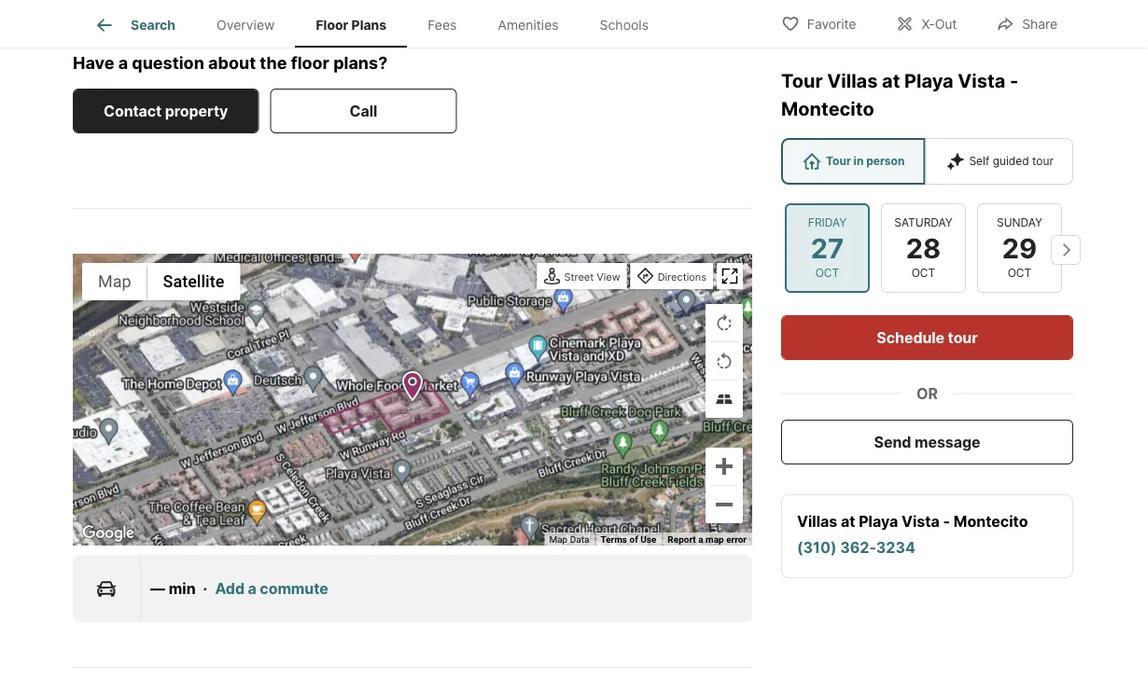 Task type: vqa. For each thing, say whether or not it's contained in the screenshot.
3234
yes



Task type: describe. For each thing, give the bounding box(es) containing it.
montecito inside villas at playa vista - montecito (310) 362-3234
[[954, 513, 1029, 531]]

vista inside villas at playa vista - montecito (310) 362-3234
[[902, 513, 940, 531]]

contact
[[104, 102, 162, 120]]

map for map
[[98, 272, 131, 292]]

schools
[[600, 17, 649, 33]]

question
[[132, 53, 204, 73]]

self guided tour
[[970, 155, 1054, 168]]

playa inside tour villas at playa vista - montecito
[[905, 70, 954, 92]]

sunday 29 oct
[[997, 216, 1043, 280]]

about
[[208, 53, 256, 73]]

schedule
[[877, 329, 945, 347]]

tour for tour in person
[[826, 155, 851, 168]]

map button
[[82, 263, 147, 300]]

floor plans
[[316, 17, 387, 33]]

29
[[1003, 232, 1038, 265]]

playa inside villas at playa vista - montecito (310) 362-3234
[[859, 513, 899, 531]]

friday 27 oct
[[809, 216, 847, 280]]

satellite button
[[147, 263, 240, 300]]

a for report
[[699, 534, 704, 546]]

search link
[[93, 14, 176, 36]]

send message
[[875, 433, 981, 451]]

(310) 362-3234 link
[[797, 539, 916, 557]]

of
[[630, 534, 638, 546]]

floor
[[291, 53, 330, 73]]

- inside villas at playa vista - montecito (310) 362-3234
[[944, 513, 951, 531]]

commute
[[260, 580, 328, 598]]

overview tab
[[196, 3, 295, 48]]

friday
[[809, 216, 847, 230]]

map for map data
[[549, 534, 568, 546]]

have a question about the floor plans?
[[73, 53, 388, 73]]

use
[[641, 534, 657, 546]]

property
[[165, 102, 228, 120]]

report a map error
[[668, 534, 747, 546]]

next image
[[1051, 235, 1081, 265]]

error
[[727, 534, 747, 546]]

call button
[[270, 88, 457, 133]]

tour for tour villas at playa vista - montecito
[[782, 70, 823, 92]]

list box containing tour in person
[[782, 138, 1074, 185]]

favorite
[[808, 16, 857, 32]]

send
[[875, 433, 912, 451]]

map region
[[67, 173, 784, 653]]

vista inside tour villas at playa vista - montecito
[[958, 70, 1006, 92]]

x-
[[922, 16, 935, 32]]

add
[[215, 580, 245, 598]]

report
[[668, 534, 696, 546]]

contact property
[[104, 102, 228, 120]]

sunday
[[997, 216, 1043, 230]]

street view
[[564, 271, 621, 283]]

map data button
[[549, 534, 590, 547]]

villas inside tour villas at playa vista - montecito
[[828, 70, 878, 92]]

directions button
[[633, 265, 712, 290]]

satellite
[[163, 272, 224, 292]]

fees tab
[[407, 3, 478, 48]]

favorite button
[[766, 4, 873, 42]]

2 vertical spatial a
[[248, 580, 257, 598]]

oct for 28
[[912, 267, 936, 280]]

contact property button
[[73, 88, 259, 133]]

plans
[[352, 17, 387, 33]]

terms of use link
[[601, 534, 657, 546]]

self guided tour option
[[926, 138, 1074, 185]]

x-out
[[922, 16, 957, 32]]

have
[[73, 53, 114, 73]]



Task type: locate. For each thing, give the bounding box(es) containing it.
1 horizontal spatial vista
[[958, 70, 1006, 92]]

map left satellite popup button
[[98, 272, 131, 292]]

share
[[1023, 16, 1058, 32]]

(310)
[[797, 539, 837, 557]]

oct inside sunday 29 oct
[[1008, 267, 1032, 280]]

0 vertical spatial -
[[1010, 70, 1019, 92]]

playa down x-
[[905, 70, 954, 92]]

overview
[[217, 17, 275, 33]]

1 vertical spatial villas
[[797, 513, 838, 531]]

a right have at left top
[[118, 53, 128, 73]]

tour
[[782, 70, 823, 92], [826, 155, 851, 168]]

oct for 29
[[1008, 267, 1032, 280]]

montecito up tour in person option
[[782, 98, 875, 120]]

vista
[[958, 70, 1006, 92], [902, 513, 940, 531]]

oct down the 27
[[816, 267, 840, 280]]

1 horizontal spatial oct
[[912, 267, 936, 280]]

min
[[169, 580, 196, 598]]

playa up 3234
[[859, 513, 899, 531]]

amenities tab
[[478, 3, 580, 48]]

1 vertical spatial vista
[[902, 513, 940, 531]]

vista up 3234
[[902, 513, 940, 531]]

street
[[564, 271, 594, 283]]

tab list
[[73, 0, 684, 48]]

0 vertical spatial map
[[98, 272, 131, 292]]

or
[[917, 385, 938, 403]]

27
[[811, 232, 844, 265]]

search
[[131, 17, 176, 33]]

1 horizontal spatial at
[[882, 70, 901, 92]]

3234
[[877, 539, 916, 557]]

montecito down message
[[954, 513, 1029, 531]]

in
[[854, 155, 864, 168]]

1 vertical spatial tour
[[826, 155, 851, 168]]

map inside map data button
[[549, 534, 568, 546]]

0 horizontal spatial oct
[[816, 267, 840, 280]]

tour inside option
[[826, 155, 851, 168]]

map left "data"
[[549, 534, 568, 546]]

1 vertical spatial at
[[841, 513, 856, 531]]

oct inside saturday 28 oct
[[912, 267, 936, 280]]

1 horizontal spatial map
[[549, 534, 568, 546]]

out
[[935, 16, 957, 32]]

montecito inside tour villas at playa vista - montecito
[[782, 98, 875, 120]]

— min · add a commute
[[150, 580, 328, 598]]

schools tab
[[580, 3, 669, 48]]

street view button
[[539, 265, 625, 290]]

0 vertical spatial at
[[882, 70, 901, 92]]

0 horizontal spatial -
[[944, 513, 951, 531]]

tour villas at playa vista - montecito
[[782, 70, 1019, 120]]

0 vertical spatial a
[[118, 53, 128, 73]]

at inside villas at playa vista - montecito (310) 362-3234
[[841, 513, 856, 531]]

tour in person option
[[782, 138, 926, 185]]

oct down 28
[[912, 267, 936, 280]]

a
[[118, 53, 128, 73], [699, 534, 704, 546], [248, 580, 257, 598]]

0 vertical spatial playa
[[905, 70, 954, 92]]

share button
[[981, 4, 1074, 42]]

call link
[[270, 88, 457, 133]]

tour left in
[[826, 155, 851, 168]]

tour inside option
[[1033, 155, 1054, 168]]

call
[[350, 102, 377, 120]]

oct for 27
[[816, 267, 840, 280]]

montecito
[[782, 98, 875, 120], [954, 513, 1029, 531]]

schedule tour button
[[782, 316, 1074, 360]]

tour inside tour villas at playa vista - montecito
[[782, 70, 823, 92]]

0 vertical spatial tour
[[1033, 155, 1054, 168]]

0 vertical spatial tour
[[782, 70, 823, 92]]

menu bar
[[82, 263, 240, 300]]

map
[[706, 534, 724, 546]]

floor plans tab
[[295, 3, 407, 48]]

amenities
[[498, 17, 559, 33]]

0 horizontal spatial tour
[[948, 329, 978, 347]]

at inside tour villas at playa vista - montecito
[[882, 70, 901, 92]]

terms of use
[[601, 534, 657, 546]]

google image
[[78, 522, 139, 546]]

a left the map
[[699, 534, 704, 546]]

tour inside button
[[948, 329, 978, 347]]

villas
[[828, 70, 878, 92], [797, 513, 838, 531]]

1 vertical spatial tour
[[948, 329, 978, 347]]

—
[[150, 580, 165, 598]]

·
[[203, 580, 208, 598]]

2 horizontal spatial oct
[[1008, 267, 1032, 280]]

playa
[[905, 70, 954, 92], [859, 513, 899, 531]]

0 vertical spatial montecito
[[782, 98, 875, 120]]

villas inside villas at playa vista - montecito (310) 362-3234
[[797, 513, 838, 531]]

villas down favorite
[[828, 70, 878, 92]]

villas up (310)
[[797, 513, 838, 531]]

- down message
[[944, 513, 951, 531]]

at up the (310) 362-3234 'link'
[[841, 513, 856, 531]]

tour in person
[[826, 155, 905, 168]]

tour down favorite button
[[782, 70, 823, 92]]

message
[[915, 433, 981, 451]]

map inside map popup button
[[98, 272, 131, 292]]

-
[[1010, 70, 1019, 92], [944, 513, 951, 531]]

self
[[970, 155, 990, 168]]

0 vertical spatial villas
[[828, 70, 878, 92]]

list box
[[782, 138, 1074, 185]]

- inside tour villas at playa vista - montecito
[[1010, 70, 1019, 92]]

a for have
[[118, 53, 128, 73]]

28
[[906, 232, 941, 265]]

villas at playa vista - montecito (310) 362-3234
[[797, 513, 1029, 557]]

0 horizontal spatial map
[[98, 272, 131, 292]]

1 oct from the left
[[816, 267, 840, 280]]

1 vertical spatial a
[[699, 534, 704, 546]]

fees
[[428, 17, 457, 33]]

data
[[570, 534, 590, 546]]

tour
[[1033, 155, 1054, 168], [948, 329, 978, 347]]

vista down share button
[[958, 70, 1006, 92]]

1 horizontal spatial -
[[1010, 70, 1019, 92]]

oct inside friday 27 oct
[[816, 267, 840, 280]]

0 horizontal spatial montecito
[[782, 98, 875, 120]]

362-
[[841, 539, 877, 557]]

send message button
[[782, 420, 1074, 465]]

0 horizontal spatial a
[[118, 53, 128, 73]]

2 horizontal spatial a
[[699, 534, 704, 546]]

view
[[597, 271, 621, 283]]

2 oct from the left
[[912, 267, 936, 280]]

tab list containing search
[[73, 0, 684, 48]]

saturday
[[895, 216, 953, 230]]

1 horizontal spatial playa
[[905, 70, 954, 92]]

0 horizontal spatial vista
[[902, 513, 940, 531]]

terms
[[601, 534, 628, 546]]

person
[[867, 155, 905, 168]]

saturday 28 oct
[[895, 216, 953, 280]]

tour right guided
[[1033, 155, 1054, 168]]

add a commute button
[[215, 578, 328, 600]]

menu bar containing map
[[82, 263, 240, 300]]

0 horizontal spatial playa
[[859, 513, 899, 531]]

floor
[[316, 17, 349, 33]]

1 horizontal spatial a
[[248, 580, 257, 598]]

x-out button
[[880, 4, 973, 42]]

at down x-out button
[[882, 70, 901, 92]]

tour right schedule at the right
[[948, 329, 978, 347]]

- down share button
[[1010, 70, 1019, 92]]

1 vertical spatial playa
[[859, 513, 899, 531]]

at
[[882, 70, 901, 92], [841, 513, 856, 531]]

report a map error link
[[668, 534, 747, 546]]

1 horizontal spatial tour
[[826, 155, 851, 168]]

the
[[260, 53, 287, 73]]

guided
[[993, 155, 1030, 168]]

schedule tour
[[877, 329, 978, 347]]

1 horizontal spatial montecito
[[954, 513, 1029, 531]]

0 vertical spatial vista
[[958, 70, 1006, 92]]

0 horizontal spatial at
[[841, 513, 856, 531]]

map data
[[549, 534, 590, 546]]

3 oct from the left
[[1008, 267, 1032, 280]]

oct down 29
[[1008, 267, 1032, 280]]

1 horizontal spatial tour
[[1033, 155, 1054, 168]]

1 vertical spatial montecito
[[954, 513, 1029, 531]]

directions
[[658, 271, 707, 283]]

oct
[[816, 267, 840, 280], [912, 267, 936, 280], [1008, 267, 1032, 280]]

plans?
[[333, 53, 388, 73]]

1 vertical spatial map
[[549, 534, 568, 546]]

a right add
[[248, 580, 257, 598]]

map
[[98, 272, 131, 292], [549, 534, 568, 546]]

1 vertical spatial -
[[944, 513, 951, 531]]

0 horizontal spatial tour
[[782, 70, 823, 92]]



